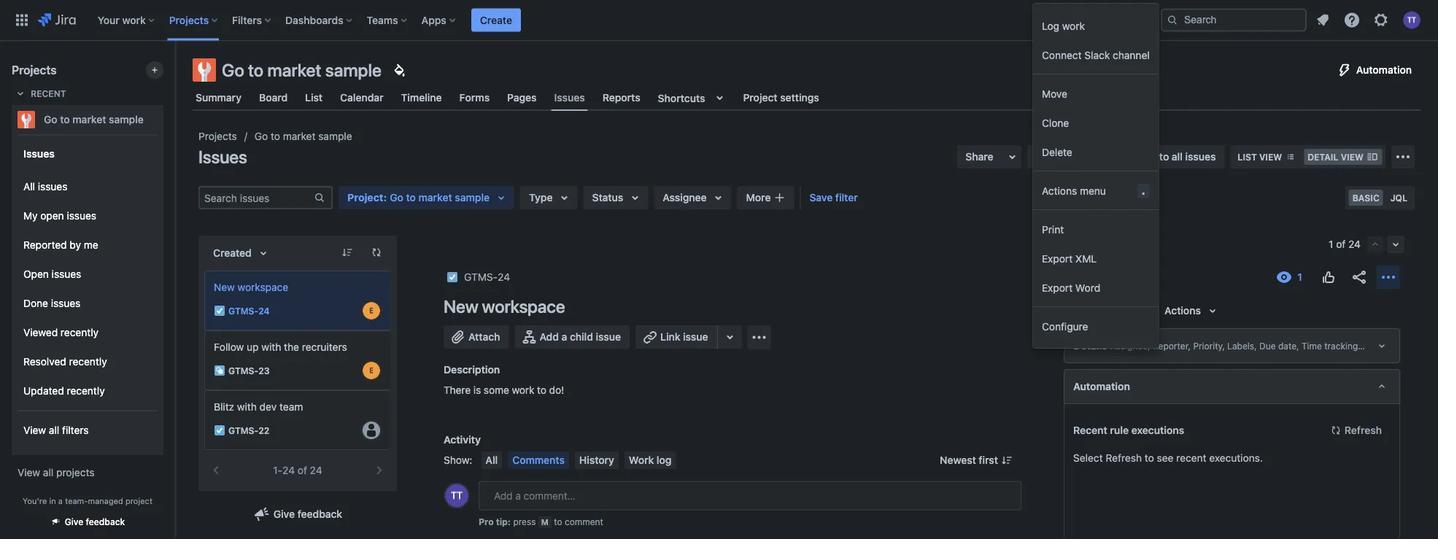 Task type: describe. For each thing, give the bounding box(es) containing it.
sort descending image
[[342, 247, 353, 258]]

tab list containing issues
[[184, 85, 1430, 111]]

follow
[[214, 341, 244, 353]]

24 inside task element
[[258, 306, 270, 316]]

24 right '1'
[[1349, 238, 1361, 250]]

issue inside link issue button
[[683, 331, 708, 343]]

history button
[[575, 452, 619, 469]]

newest first image
[[1001, 455, 1013, 466]]

my
[[23, 210, 38, 222]]

follow up with the recruiters
[[214, 341, 347, 353]]

attach
[[469, 331, 500, 343]]

create project image
[[149, 64, 161, 76]]

clone
[[1042, 117, 1069, 129]]

settings image
[[1373, 11, 1390, 29]]

group containing print
[[1033, 210, 1159, 306]]

sample left type
[[455, 192, 490, 204]]

type
[[529, 192, 553, 204]]

view for view all filters
[[23, 424, 46, 436]]

0 horizontal spatial give feedback
[[65, 517, 125, 527]]

go up .
[[1143, 151, 1157, 163]]

log
[[1042, 20, 1060, 32]]

detail
[[1308, 152, 1339, 162]]

do!
[[549, 384, 564, 396]]

export for export xml
[[1042, 252, 1073, 265]]

assignee
[[663, 192, 707, 204]]

market right :
[[419, 192, 452, 204]]

pages
[[507, 92, 537, 104]]

list view
[[1238, 152, 1282, 162]]

0 horizontal spatial give feedback button
[[41, 510, 134, 534]]

import and bulk change issues image
[[1395, 148, 1412, 166]]

with inside sub-task element
[[261, 341, 281, 353]]

view for detail view
[[1341, 152, 1364, 162]]

0 horizontal spatial issues
[[23, 147, 55, 159]]

menu bar containing all
[[478, 452, 679, 469]]

your work
[[98, 14, 146, 26]]

save filter
[[810, 192, 858, 204]]

1-24 of 24
[[273, 464, 322, 477]]

gtms-24 link
[[464, 269, 510, 286]]

m
[[541, 518, 549, 527]]

recent
[[31, 88, 66, 99]]

to down board link
[[271, 130, 280, 142]]

projects
[[56, 467, 95, 479]]

calendar link
[[337, 85, 387, 111]]

some
[[484, 384, 509, 396]]

apps
[[422, 14, 446, 26]]

1 horizontal spatial issues
[[198, 147, 247, 167]]

delete
[[1042, 146, 1073, 158]]

list link
[[302, 85, 326, 111]]

export issues button
[[1027, 145, 1129, 169]]

issues for export issues
[[1070, 151, 1101, 163]]

apps button
[[417, 8, 461, 32]]

forms
[[459, 92, 490, 104]]

1 vertical spatial new workspace
[[444, 296, 565, 317]]

group containing log work
[[1033, 7, 1159, 74]]

share button
[[957, 145, 1021, 169]]

project settings
[[743, 92, 819, 104]]

managed
[[88, 496, 123, 506]]

first
[[979, 454, 998, 466]]

recently for viewed recently
[[61, 327, 99, 339]]

24 down "team"
[[283, 464, 295, 477]]

open share dialog image
[[1004, 148, 1021, 166]]

log
[[657, 454, 672, 466]]

you're
[[23, 496, 47, 506]]

list for list view
[[1238, 152, 1257, 162]]

notifications image
[[1314, 11, 1332, 29]]

the
[[284, 341, 299, 353]]

task element containing blitz with dev team
[[204, 390, 391, 450]]

work log button
[[625, 452, 676, 469]]

to right m
[[554, 517, 562, 527]]

priority,
[[1193, 341, 1225, 351]]

to right delete button
[[1159, 151, 1169, 163]]

child
[[570, 331, 593, 343]]

0 vertical spatial all
[[1172, 151, 1183, 163]]

help image
[[1343, 11, 1361, 29]]

calendar
[[340, 92, 384, 104]]

project for project : go to market sample
[[347, 192, 383, 204]]

timeline link
[[398, 85, 445, 111]]

work log
[[629, 454, 672, 466]]

go down recent
[[44, 113, 57, 126]]

view for view all projects
[[18, 467, 40, 479]]

shortcuts button
[[655, 85, 732, 111]]

.
[[1141, 185, 1147, 197]]

Add a comment… field
[[479, 481, 1022, 510]]

configure link
[[1033, 312, 1159, 341]]

updated
[[23, 385, 64, 397]]

assignee button
[[654, 186, 732, 209]]

0 horizontal spatial of
[[298, 464, 307, 477]]

gtms- for up
[[228, 366, 258, 376]]

export issues
[[1036, 151, 1101, 163]]

jql
[[1391, 193, 1408, 203]]

save
[[810, 192, 833, 204]]

filters
[[62, 424, 89, 436]]

menu
[[1080, 185, 1106, 197]]

assignee,
[[1110, 341, 1150, 351]]

copy link to issue image
[[507, 271, 519, 282]]

export word link
[[1033, 273, 1159, 302]]

1 horizontal spatial give feedback
[[274, 508, 342, 520]]

:
[[383, 192, 387, 204]]

1 vertical spatial gtms-24
[[228, 306, 270, 316]]

sidebar navigation image
[[159, 58, 191, 88]]

date,
[[1279, 341, 1299, 351]]

tracking,
[[1325, 341, 1361, 351]]

reports
[[603, 92, 640, 104]]

task image
[[447, 271, 458, 283]]

to down recent
[[60, 113, 70, 126]]

task image for blitz with dev team
[[214, 425, 225, 436]]

newest first button
[[931, 452, 1022, 469]]

market up 'all issues' link
[[72, 113, 106, 126]]

viewed recently link
[[18, 318, 158, 347]]

automation image
[[1336, 61, 1354, 79]]

list box containing new workspace
[[204, 271, 391, 539]]

group containing all issues
[[18, 168, 158, 410]]

your profile and settings image
[[1403, 11, 1421, 29]]

recently for resolved recently
[[69, 356, 107, 368]]

create button
[[471, 8, 521, 32]]

actions for actions
[[1165, 305, 1201, 317]]

due
[[1260, 341, 1276, 351]]

issues left the list view
[[1186, 151, 1216, 163]]

automation element
[[1064, 369, 1400, 404]]

is
[[473, 384, 481, 396]]

1 vertical spatial projects
[[12, 63, 57, 77]]

export for export word
[[1042, 282, 1073, 294]]

0 vertical spatial go to market sample
[[222, 60, 382, 80]]

search image
[[1167, 14, 1179, 26]]

1 horizontal spatial workspace
[[482, 296, 565, 317]]

banner containing your work
[[0, 0, 1438, 41]]

resolved recently
[[23, 356, 107, 368]]

done issues
[[23, 297, 81, 309]]

connect
[[1042, 49, 1082, 61]]

description
[[444, 364, 500, 376]]

word
[[1076, 282, 1101, 294]]

reporter,
[[1153, 341, 1191, 351]]

newest first
[[940, 454, 998, 466]]

dashboards button
[[281, 8, 358, 32]]

go to all issues link
[[1134, 145, 1225, 169]]

gtms- for workspace
[[228, 306, 258, 316]]

24 inside "link"
[[498, 271, 510, 283]]

appswitcher icon image
[[13, 11, 31, 29]]

project for project settings
[[743, 92, 778, 104]]

recently for updated recently
[[67, 385, 105, 397]]

23
[[258, 366, 270, 376]]

0 horizontal spatial give
[[65, 517, 83, 527]]

actions for actions menu
[[1042, 185, 1077, 197]]

you're in a team-managed project
[[23, 496, 152, 506]]



Task type: vqa. For each thing, say whether or not it's contained in the screenshot.
You
no



Task type: locate. For each thing, give the bounding box(es) containing it.
filter
[[836, 192, 858, 204]]

time
[[1302, 341, 1322, 351]]

1 task image from the top
[[214, 305, 225, 317]]

2 view from the left
[[1341, 152, 1364, 162]]

new workspace down copy link to issue image
[[444, 296, 565, 317]]

by
[[70, 239, 81, 251]]

0 vertical spatial all
[[23, 181, 35, 193]]

project settings link
[[740, 85, 822, 111]]

0 horizontal spatial project
[[347, 192, 383, 204]]

issues for all issues
[[38, 181, 67, 193]]

give
[[274, 508, 295, 520], [65, 517, 83, 527]]

new down the 'created'
[[214, 281, 235, 293]]

go up summary
[[222, 60, 244, 80]]

details
[[1073, 340, 1107, 352]]

sub-task element
[[204, 331, 391, 390]]

workspace down copy link to issue image
[[482, 296, 565, 317]]

0 horizontal spatial go to market sample link
[[12, 105, 158, 134]]

sample
[[325, 60, 382, 80], [109, 113, 144, 126], [318, 130, 352, 142], [455, 192, 490, 204]]

1 vertical spatial view
[[18, 467, 40, 479]]

to left do!
[[537, 384, 547, 396]]

my open issues
[[23, 210, 96, 222]]

list box
[[204, 271, 391, 539]]

all
[[23, 181, 35, 193], [486, 454, 498, 466]]

status
[[592, 192, 623, 204]]

of right '1'
[[1336, 238, 1346, 250]]

view
[[23, 424, 46, 436], [18, 467, 40, 479]]

0 vertical spatial view
[[23, 424, 46, 436]]

automation
[[1356, 64, 1412, 76], [1073, 381, 1130, 393]]

projects button
[[165, 8, 223, 32]]

list right board
[[305, 92, 323, 104]]

1 vertical spatial list
[[1238, 152, 1257, 162]]

give down team-
[[65, 517, 83, 527]]

0 vertical spatial new
[[214, 281, 235, 293]]

recently down done issues link
[[61, 327, 99, 339]]

gtms- right sub task icon
[[228, 366, 258, 376]]

pages link
[[504, 85, 540, 111]]

export down clone
[[1036, 151, 1068, 163]]

0 vertical spatial list
[[305, 92, 323, 104]]

issues for done issues
[[51, 297, 81, 309]]

gtms-24 up up
[[228, 306, 270, 316]]

0 vertical spatial automation
[[1356, 64, 1412, 76]]

2 vertical spatial recently
[[67, 385, 105, 397]]

all inside button
[[486, 454, 498, 466]]

1 vertical spatial with
[[237, 401, 257, 413]]

view up you're
[[18, 467, 40, 479]]

1 vertical spatial task element
[[204, 390, 391, 450]]

1 horizontal spatial give
[[274, 508, 295, 520]]

group
[[1033, 7, 1159, 74], [1033, 74, 1159, 171], [18, 134, 158, 454], [18, 168, 158, 410], [1033, 210, 1159, 306]]

all issues
[[23, 181, 67, 193]]

1 vertical spatial automation
[[1073, 381, 1130, 393]]

resolved
[[23, 356, 66, 368]]

history
[[579, 454, 614, 466]]

1 vertical spatial of
[[298, 464, 307, 477]]

1 vertical spatial workspace
[[482, 296, 565, 317]]

xml
[[1076, 252, 1097, 265]]

1 vertical spatial task image
[[214, 425, 225, 436]]

projects for projects popup button
[[169, 14, 209, 26]]

order by image
[[255, 244, 272, 262]]

sample up calendar on the top of the page
[[325, 60, 382, 80]]

add
[[540, 331, 559, 343]]

to right :
[[406, 192, 416, 204]]

go down board link
[[255, 130, 268, 142]]

add app image
[[751, 329, 768, 346]]

task element containing new workspace
[[204, 271, 391, 331]]

give feedback button down you're in a team-managed project
[[41, 510, 134, 534]]

24 right task image
[[498, 271, 510, 283]]

gtms- inside sub-task element
[[228, 366, 258, 376]]

market down list link
[[283, 130, 316, 142]]

0 vertical spatial a
[[562, 331, 567, 343]]

0 vertical spatial projects
[[169, 14, 209, 26]]

filters button
[[228, 8, 277, 32]]

up
[[247, 341, 259, 353]]

go to market sample up list link
[[222, 60, 382, 80]]

24
[[1349, 238, 1361, 250], [498, 271, 510, 283], [258, 306, 270, 316], [283, 464, 295, 477], [310, 464, 322, 477]]

primary element
[[9, 0, 1161, 41]]

banner
[[0, 0, 1438, 41]]

gtms- right task image
[[464, 271, 498, 283]]

team-
[[65, 496, 88, 506]]

filters
[[232, 14, 262, 26]]

go to market sample down list link
[[255, 130, 352, 142]]

view right detail
[[1341, 152, 1364, 162]]

export left word
[[1042, 282, 1073, 294]]

project left the settings
[[743, 92, 778, 104]]

gtms- up up
[[228, 306, 258, 316]]

recruiters
[[302, 341, 347, 353]]

1 horizontal spatial go to market sample link
[[255, 128, 352, 145]]

2 vertical spatial projects
[[198, 130, 237, 142]]

0 horizontal spatial with
[[237, 401, 257, 413]]

view left detail
[[1260, 152, 1282, 162]]

task image down blitz
[[214, 425, 225, 436]]

all for all issues
[[23, 181, 35, 193]]

issue inside add a child issue button
[[596, 331, 621, 343]]

all inside group
[[23, 181, 35, 193]]

0 horizontal spatial all
[[23, 181, 35, 193]]

1 vertical spatial actions
[[1165, 305, 1201, 317]]

1 horizontal spatial feedback
[[298, 508, 342, 520]]

new down task image
[[444, 296, 478, 317]]

22
[[258, 425, 269, 436]]

recently
[[61, 327, 99, 339], [69, 356, 107, 368], [67, 385, 105, 397]]

1 horizontal spatial actions
[[1165, 305, 1201, 317]]

feedback down 1-24 of 24 at the left bottom of the page
[[298, 508, 342, 520]]

with
[[261, 341, 281, 353], [237, 401, 257, 413]]

link web pages and more image
[[721, 328, 739, 346]]

profile image of terry turtle image
[[445, 484, 469, 508]]

1 horizontal spatial project
[[743, 92, 778, 104]]

all button
[[481, 452, 502, 469]]

Search field
[[1161, 8, 1307, 32]]

a right in
[[58, 496, 63, 506]]

issue right link
[[683, 331, 708, 343]]

with inside task element
[[237, 401, 257, 413]]

go to market sample down recent
[[44, 113, 144, 126]]

new workspace down created "popup button"
[[214, 281, 288, 293]]

attach button
[[444, 325, 509, 349]]

work inside button
[[1062, 20, 1085, 32]]

1 horizontal spatial give feedback button
[[244, 503, 351, 526]]

work for your work
[[122, 14, 146, 26]]

0 vertical spatial new workspace
[[214, 281, 288, 293]]

0 horizontal spatial view
[[1260, 152, 1282, 162]]

with right up
[[261, 341, 281, 353]]

open issues
[[23, 268, 81, 280]]

vote options: no one has voted for this issue yet. image
[[1320, 269, 1338, 286]]

1 horizontal spatial new
[[444, 296, 478, 317]]

1 vertical spatial go to market sample
[[44, 113, 144, 126]]

issues down projects link
[[198, 147, 247, 167]]

0 horizontal spatial workspace
[[238, 281, 288, 293]]

projects up collapse recent projects icon
[[12, 63, 57, 77]]

eloisefrancis23 image
[[363, 362, 380, 379]]

export left xml on the right top of page
[[1042, 252, 1073, 265]]

save filter button
[[801, 186, 867, 209]]

0 vertical spatial of
[[1336, 238, 1346, 250]]

projects up sidebar navigation icon
[[169, 14, 209, 26]]

2 vertical spatial export
[[1042, 282, 1073, 294]]

issue right child at left bottom
[[596, 331, 621, 343]]

gtms-24 right task image
[[464, 271, 510, 283]]

actions image
[[1380, 269, 1397, 286]]

list right go to all issues link
[[1238, 152, 1257, 162]]

tip:
[[496, 517, 511, 527]]

2 task element from the top
[[204, 390, 391, 450]]

give feedback button down 1-24 of 24 at the left bottom of the page
[[244, 503, 351, 526]]

blitz
[[214, 401, 234, 413]]

your
[[98, 14, 120, 26]]

all for projects
[[43, 467, 53, 479]]

2 vertical spatial all
[[43, 467, 53, 479]]

team
[[280, 401, 303, 413]]

feedback down 'managed'
[[86, 517, 125, 527]]

1 vertical spatial recently
[[69, 356, 107, 368]]

detail view
[[1308, 152, 1364, 162]]

log work
[[1042, 20, 1085, 32]]

0 horizontal spatial new workspace
[[214, 281, 288, 293]]

blitz with dev team
[[214, 401, 303, 413]]

2 horizontal spatial work
[[1062, 20, 1085, 32]]

projects inside projects popup button
[[169, 14, 209, 26]]

1 issue from the left
[[596, 331, 621, 343]]

1 vertical spatial all
[[49, 424, 59, 436]]

sub task image
[[214, 365, 225, 377]]

24 up up
[[258, 306, 270, 316]]

more button
[[738, 186, 794, 209]]

export xml link
[[1033, 244, 1159, 273]]

status button
[[583, 186, 648, 209]]

0 vertical spatial gtms-24
[[464, 271, 510, 283]]

0 horizontal spatial work
[[122, 14, 146, 26]]

work right some on the bottom
[[512, 384, 534, 396]]

view for list view
[[1260, 152, 1282, 162]]

automation button
[[1327, 58, 1421, 82]]

1
[[1329, 238, 1334, 250]]

task image for new workspace
[[214, 305, 225, 317]]

view down updated
[[23, 424, 46, 436]]

1 view from the left
[[1260, 152, 1282, 162]]

recently down viewed recently link
[[69, 356, 107, 368]]

work right log
[[1062, 20, 1085, 32]]

reported
[[23, 239, 67, 251]]

issues up open
[[38, 181, 67, 193]]

actions up reporter,
[[1165, 305, 1201, 317]]

refresh image
[[371, 247, 382, 258]]

work right your
[[122, 14, 146, 26]]

give down 1-
[[274, 508, 295, 520]]

export word
[[1042, 282, 1101, 294]]

comments
[[512, 454, 565, 466]]

market up list link
[[267, 60, 321, 80]]

feedback
[[298, 508, 342, 520], [86, 517, 125, 527]]

resolved recently link
[[18, 347, 158, 377]]

1 vertical spatial all
[[486, 454, 498, 466]]

dev
[[260, 401, 277, 413]]

gtms- inside "link"
[[464, 271, 498, 283]]

view all filters link
[[18, 416, 158, 445]]

sample down list link
[[318, 130, 352, 142]]

settings
[[780, 92, 819, 104]]

workspace down 'order by' icon
[[238, 281, 288, 293]]

0 vertical spatial with
[[261, 341, 281, 353]]

share image
[[1351, 269, 1368, 286]]

collapse recent projects image
[[12, 85, 29, 102]]

go to market sample link down list link
[[255, 128, 352, 145]]

details assignee, reporter, priority, labels, due date, time tracking, department, start 
[[1073, 340, 1438, 352]]

projects link
[[198, 128, 237, 145]]

project up refresh image
[[347, 192, 383, 204]]

done
[[23, 297, 48, 309]]

add a child issue
[[540, 331, 621, 343]]

me
[[84, 239, 98, 251]]

delete button
[[1033, 137, 1159, 166]]

issues up menu
[[1070, 151, 1101, 163]]

0 horizontal spatial automation
[[1073, 381, 1130, 393]]

1 horizontal spatial automation
[[1356, 64, 1412, 76]]

your work button
[[93, 8, 160, 32]]

move button
[[1033, 79, 1159, 108]]

0 vertical spatial export
[[1036, 151, 1068, 163]]

go to market sample
[[222, 60, 382, 80], [44, 113, 144, 126], [255, 130, 352, 142]]

0 vertical spatial task image
[[214, 305, 225, 317]]

issues up viewed recently
[[51, 297, 81, 309]]

work inside dropdown button
[[122, 14, 146, 26]]

0 horizontal spatial gtms-24
[[228, 306, 270, 316]]

addicon image
[[774, 192, 786, 204]]

all right show:
[[486, 454, 498, 466]]

actions left menu
[[1042, 185, 1077, 197]]

export inside button
[[1036, 151, 1068, 163]]

1 task element from the top
[[204, 271, 391, 331]]

new workspace inside task element
[[214, 281, 288, 293]]

0 vertical spatial task element
[[204, 271, 391, 331]]

1 horizontal spatial issue
[[683, 331, 708, 343]]

task element
[[204, 271, 391, 331], [204, 390, 391, 450]]

1 horizontal spatial gtms-24
[[464, 271, 510, 283]]

jira image
[[38, 11, 76, 29], [38, 11, 76, 29]]

workspace inside task element
[[238, 281, 288, 293]]

slack
[[1085, 49, 1110, 61]]

1 horizontal spatial all
[[486, 454, 498, 466]]

sample left "add to starred" image
[[109, 113, 144, 126]]

all issues link
[[18, 172, 158, 201]]

issues right open
[[67, 210, 96, 222]]

issues down reported by me
[[52, 268, 81, 280]]

gtms-23
[[228, 366, 270, 376]]

automation down details
[[1073, 381, 1130, 393]]

2 task image from the top
[[214, 425, 225, 436]]

actions button
[[1136, 299, 1230, 323]]

go to market sample link down recent
[[12, 105, 158, 134]]

1 vertical spatial project
[[347, 192, 383, 204]]

0 vertical spatial actions
[[1042, 185, 1077, 197]]

actions menu
[[1042, 185, 1106, 197]]

there is some work to do!
[[444, 384, 564, 396]]

task image up follow on the left
[[214, 305, 225, 317]]

summary
[[196, 92, 242, 104]]

list for list
[[305, 92, 323, 104]]

add a child issue button
[[515, 325, 630, 349]]

updated recently
[[23, 385, 105, 397]]

automation right automation icon
[[1356, 64, 1412, 76]]

gtms- for with
[[228, 425, 258, 436]]

view inside group
[[23, 424, 46, 436]]

gtms- down blitz with dev team
[[228, 425, 258, 436]]

add to starred image
[[159, 111, 177, 128]]

1 horizontal spatial work
[[512, 384, 534, 396]]

with left dev
[[237, 401, 257, 413]]

projects for projects link
[[198, 130, 237, 142]]

2 vertical spatial go to market sample
[[255, 130, 352, 142]]

recently down resolved recently link
[[67, 385, 105, 397]]

Search issues text field
[[200, 188, 314, 208]]

0 horizontal spatial feedback
[[86, 517, 125, 527]]

eloisefrancis23 image
[[363, 302, 380, 320]]

2 issue from the left
[[683, 331, 708, 343]]

1 horizontal spatial with
[[261, 341, 281, 353]]

to up board
[[248, 60, 264, 80]]

group containing issues
[[18, 134, 158, 454]]

board
[[259, 92, 288, 104]]

0 vertical spatial recently
[[61, 327, 99, 339]]

move
[[1042, 88, 1068, 100]]

tab list
[[184, 85, 1430, 111]]

give feedback down you're in a team-managed project
[[65, 517, 125, 527]]

give feedback down 1-24 of 24 at the left bottom of the page
[[274, 508, 342, 520]]

issues for open issues
[[52, 268, 81, 280]]

a right add
[[562, 331, 567, 343]]

updated recently link
[[18, 377, 158, 406]]

open
[[40, 210, 64, 222]]

of right 1-
[[298, 464, 307, 477]]

actions inside actions dropdown button
[[1165, 305, 1201, 317]]

issues inside button
[[1070, 151, 1101, 163]]

task image
[[214, 305, 225, 317], [214, 425, 225, 436]]

group containing move
[[1033, 74, 1159, 171]]

1 horizontal spatial new workspace
[[444, 296, 565, 317]]

24 right 1-
[[310, 464, 322, 477]]

connect slack channel button
[[1033, 40, 1159, 69]]

work for log work
[[1062, 20, 1085, 32]]

issues up all issues
[[23, 147, 55, 159]]

details element
[[1064, 328, 1438, 363]]

0 vertical spatial project
[[743, 92, 778, 104]]

2 horizontal spatial issues
[[554, 91, 585, 104]]

shortcuts
[[658, 92, 705, 104]]

export for export issues
[[1036, 151, 1068, 163]]

1 vertical spatial a
[[58, 496, 63, 506]]

automation inside "button"
[[1356, 64, 1412, 76]]

0 vertical spatial workspace
[[238, 281, 288, 293]]

0 horizontal spatial issue
[[596, 331, 621, 343]]

1-
[[273, 464, 283, 477]]

labels,
[[1228, 341, 1257, 351]]

reports link
[[600, 85, 643, 111]]

1 vertical spatial new
[[444, 296, 478, 317]]

all for all
[[486, 454, 498, 466]]

1 vertical spatial export
[[1042, 252, 1073, 265]]

go right :
[[390, 192, 403, 204]]

menu bar
[[478, 452, 679, 469]]

a inside add a child issue button
[[562, 331, 567, 343]]

1 horizontal spatial list
[[1238, 152, 1257, 162]]

all for filters
[[49, 424, 59, 436]]

1 horizontal spatial of
[[1336, 238, 1346, 250]]

0 horizontal spatial a
[[58, 496, 63, 506]]

set background color image
[[390, 61, 408, 79]]

projects down summary link
[[198, 130, 237, 142]]

0 horizontal spatial actions
[[1042, 185, 1077, 197]]

1 horizontal spatial view
[[1341, 152, 1364, 162]]

0 horizontal spatial list
[[305, 92, 323, 104]]

1 horizontal spatial a
[[562, 331, 567, 343]]

issues right pages
[[554, 91, 585, 104]]

all up "my" at the top of the page
[[23, 181, 35, 193]]

0 horizontal spatial new
[[214, 281, 235, 293]]

open
[[23, 268, 49, 280]]



